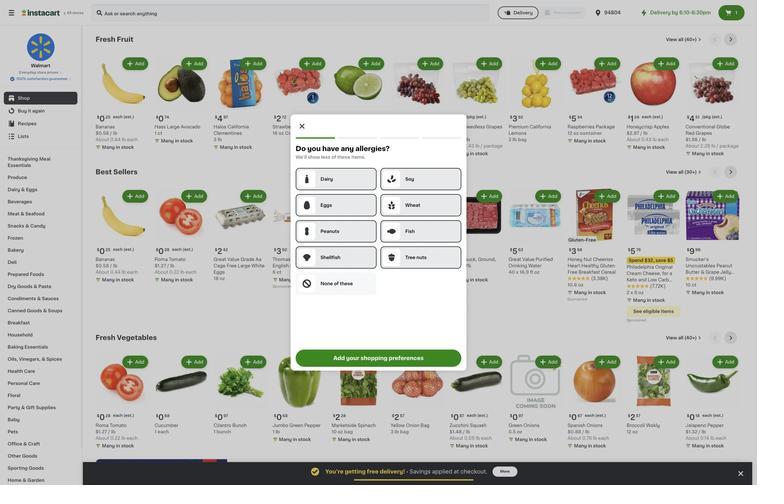 Task type: describe. For each thing, give the bounding box(es) containing it.
$ inside the $ 3 68
[[569, 248, 572, 252]]

oz right the 10.8
[[578, 283, 584, 287]]

$0.58 for 2
[[96, 264, 109, 268]]

store
[[37, 71, 46, 74]]

3 left 88
[[335, 248, 340, 255]]

(3.38k)
[[591, 276, 608, 281]]

beef
[[450, 257, 460, 262]]

92 up thomas'
[[282, 248, 287, 252]]

each inside $ 0 87 each (est.)
[[467, 414, 477, 417]]

16 inside beef chuck, ground, 80%/20% 16 oz many in stock
[[450, 270, 455, 275]]

2 vertical spatial ct
[[692, 283, 697, 287]]

6
[[273, 270, 276, 275]]

3 up thomas'
[[276, 248, 281, 255]]

goods for dry
[[17, 284, 32, 289]]

recipes
[[18, 121, 37, 126]]

pepper inside jumbo green pepper 1 lb
[[304, 423, 321, 428]]

everyday store prices link
[[19, 70, 62, 75]]

package inside $2.18 / lb about 2.4 lb / package
[[422, 144, 441, 148]]

size
[[430, 257, 439, 262]]

see eligible items
[[633, 309, 674, 314]]

x for 3
[[336, 284, 338, 289]]

everyday
[[19, 71, 36, 74]]

eggs inside add your shopping preferences element
[[321, 203, 332, 207]]

$ inside $ 0 33
[[333, 115, 335, 119]]

18 for 0
[[696, 414, 700, 418]]

2 horizontal spatial sponsored badge image
[[627, 319, 646, 322]]

strawberries
[[273, 125, 301, 129]]

bakery link
[[4, 244, 77, 256]]

savings
[[410, 469, 431, 474]]

1 vertical spatial of
[[334, 281, 339, 286]]

$ inside $ 0 67 each (est.)
[[569, 414, 572, 418]]

items.
[[352, 155, 366, 159]]

care for health care
[[24, 369, 35, 374]]

each inside $ 0 67 each (est.)
[[585, 414, 595, 417]]

(est.) inside $4.81 per package (estimated) element
[[476, 115, 487, 119]]

97 up the green onions 5.5 oz
[[519, 414, 523, 418]]

$ inside $ 0 28 each (est.)
[[97, 414, 99, 418]]

57 for yellow
[[400, 414, 405, 418]]

$ 0 25 for 4
[[97, 115, 110, 122]]

1 vertical spatial $0.28 each (estimated) element
[[96, 411, 150, 422]]

gluten
[[600, 264, 615, 268]]

best
[[96, 169, 112, 175]]

2 for yellow onion bag
[[394, 414, 399, 421]]

5 for $ 5 34
[[572, 115, 577, 122]]

premium california lemons 2 lb bag
[[509, 125, 551, 142]]

3 up premium
[[513, 115, 518, 122]]

jalapeno pepper $1.32 / lb about 0.14 lb each
[[686, 423, 727, 440]]

lists
[[18, 134, 29, 139]]

great for 2
[[214, 257, 226, 262]]

taste the season in every sip image
[[96, 459, 227, 485]]

2 for broccoli wokly
[[631, 414, 635, 421]]

health
[[8, 369, 23, 374]]

(est.) inside $1.24 each (estimated) element
[[653, 115, 663, 119]]

0 vertical spatial tomato
[[169, 257, 186, 262]]

oz inside great value grade aa cage free large white eggs 18 oz
[[220, 276, 225, 281]]

healthy
[[582, 264, 599, 268]]

$5.23 per package (estimated) element
[[391, 113, 445, 124]]

deli
[[8, 260, 17, 265]]

package for about 2.28 lb / package
[[720, 144, 739, 148]]

canned goods & soups link
[[4, 305, 77, 317]]

0.44 for 2
[[110, 270, 121, 275]]

cage
[[214, 264, 226, 268]]

purified
[[536, 257, 553, 262]]

many inside green seedless grapes bag $1.98 / lb about 2.43 lb / package many in stock
[[456, 151, 469, 156]]

each inside jalapeno pepper $1.32 / lb about 0.14 lb each
[[716, 436, 727, 440]]

92 up premium
[[518, 115, 523, 119]]

100% satisfaction guarantee button
[[10, 75, 71, 82]]

more
[[500, 470, 510, 473]]

$ inside $ 1 24
[[628, 115, 631, 119]]

$20,
[[350, 258, 360, 263]]

fresh inside ritz fresh stacks original crackers
[[341, 265, 354, 269]]

57 for broccoli
[[636, 414, 641, 418]]

25 for 4
[[105, 115, 110, 119]]

in inside beef chuck, ground, 80%/20% 16 oz many in stock
[[470, 278, 474, 282]]

meat & seafood
[[8, 212, 45, 216]]

0 horizontal spatial tomato
[[110, 423, 127, 428]]

1 inside hass large avocado 1 ct
[[155, 131, 157, 136]]

0 vertical spatial 10
[[686, 283, 691, 287]]

$1.98 for bag
[[450, 137, 462, 142]]

grape
[[706, 270, 719, 275]]

92 inside $ 14 92
[[444, 473, 449, 477]]

$ 13 92
[[340, 473, 356, 480]]

x for $
[[631, 290, 633, 295]]

$0.25 each (estimated) element for 4
[[96, 113, 150, 124]]

& right home
[[23, 478, 26, 483]]

delivery by 6:10-6:30pm link
[[640, 9, 711, 17]]

3 view from the top
[[666, 336, 677, 340]]

many inside beef chuck, ground, 80%/20% 16 oz many in stock
[[456, 278, 469, 282]]

produce
[[8, 175, 27, 180]]

4 for $ 4 51
[[690, 115, 695, 122]]

snacks & candy
[[8, 224, 45, 228]]

hass large avocado 1 ct
[[155, 125, 200, 136]]

about inside spanish onions $0.88 / lb about 0.76 lb each
[[568, 436, 581, 440]]

each inside spanish onions $0.88 / lb about 0.76 lb each
[[598, 436, 609, 440]]

1 vertical spatial these
[[340, 281, 353, 286]]

oz inside marketside spinach 10 oz bag
[[338, 429, 343, 434]]

sporting
[[8, 466, 28, 470]]

$ 0 97 for cilantro bunch
[[215, 414, 228, 421]]

88
[[341, 248, 346, 252]]

$ 0 68 for cucumber
[[156, 414, 170, 421]]

ct inside hass large avocado 1 ct
[[158, 131, 162, 136]]

$0.18 each (estimated) element
[[686, 411, 740, 422]]

pepper inside jalapeno pepper $1.32 / lb about 0.14 lb each
[[708, 423, 724, 428]]

everyday store prices
[[19, 71, 58, 74]]

gluten-free
[[568, 238, 596, 242]]

$4.81 per package (estimated) element
[[450, 113, 504, 124]]

about inside $2.18 / lb about 2.4 lb / package
[[391, 144, 404, 148]]

(est.) inside $ 0 28 each (est.)
[[124, 414, 134, 417]]

ct inside thomas' original english muffins 6 ct
[[277, 270, 281, 275]]

$ 0 97 for green onions
[[510, 414, 523, 421]]

onion
[[406, 423, 420, 428]]

1 inside cucumber 1 each
[[155, 429, 157, 434]]

service type group
[[498, 6, 587, 19]]

other goods
[[8, 454, 37, 458]]

onions for spanish
[[587, 423, 603, 428]]

$0.87 each (estimated) element
[[450, 411, 504, 422]]

0 vertical spatial roma
[[155, 257, 168, 262]]

care for personal care
[[29, 381, 40, 386]]

$0.88
[[568, 429, 581, 434]]

0 horizontal spatial eggs
[[26, 187, 37, 192]]

oz inside great value purified drinking water 40 x 16.9 fl oz
[[534, 270, 540, 275]]

grapes inside green seedless grapes bag $1.98 / lb about 2.43 lb / package many in stock
[[486, 125, 503, 129]]

cucumber
[[155, 423, 178, 428]]

english
[[273, 264, 289, 268]]

2 for marketside spinach
[[335, 414, 340, 421]]

of inside do you have any allergies? we'll show less of these items.
[[332, 155, 336, 159]]

each (est.) for the right $0.28 each (estimated) element
[[172, 248, 193, 252]]

honeycrisp
[[627, 125, 653, 129]]

1 item carousel region from the top
[[96, 33, 740, 161]]

shop link
[[4, 92, 77, 105]]

pets link
[[4, 426, 77, 438]]

$ inside $ 5 63
[[510, 248, 513, 252]]

delivery for delivery
[[514, 11, 533, 15]]

walmart logo image
[[27, 33, 55, 61]]

$1.98 for grapes
[[686, 137, 698, 142]]

all stores
[[67, 11, 84, 15]]

(7.53k)
[[414, 270, 430, 275]]

1 horizontal spatial 0.22
[[169, 270, 179, 275]]

40
[[509, 270, 515, 275]]

3 inside halos california clementines 3 lb
[[214, 137, 217, 142]]

oz inside the green onions 5.5 oz
[[517, 429, 522, 434]]

$ inside "$ 2 28"
[[333, 414, 335, 418]]

breakfast inside 'link'
[[8, 321, 30, 325]]

view all (30+) button
[[664, 166, 704, 179]]

1 horizontal spatial $1.27
[[155, 264, 166, 268]]

1 vertical spatial essentials
[[25, 345, 48, 349]]

smucker's
[[686, 257, 709, 262]]

(40+) for 0
[[685, 336, 697, 340]]

best sellers
[[96, 169, 138, 175]]

nut
[[584, 257, 592, 262]]

$ 0 74
[[156, 115, 169, 122]]

2 horizontal spatial free
[[586, 238, 596, 242]]

oz inside broccoli wokly 12 oz
[[633, 429, 638, 434]]

philadelphia original cream cheese, for a keto and low carb lifestyle
[[627, 265, 673, 289]]

avocado
[[181, 125, 200, 129]]

5 for $ 5 72
[[454, 248, 459, 255]]

select-
[[408, 257, 424, 262]]

package for about 2.43 lb / package
[[484, 144, 503, 148]]

10 inside marketside spinach 10 oz bag
[[332, 429, 337, 434]]

product group containing 9
[[686, 189, 740, 297]]

add inside button
[[333, 356, 345, 361]]

broccoli
[[627, 423, 645, 428]]

(est.) inside $ 0 67 each (est.)
[[596, 414, 606, 417]]

24
[[634, 115, 639, 119]]

prepared foods link
[[4, 268, 77, 280]]

pasta
[[38, 284, 51, 289]]

goods for sporting
[[29, 466, 44, 470]]

$ 4 97
[[215, 115, 228, 122]]

oils, vinegars, & spices
[[8, 357, 62, 361]]

$5 for $
[[667, 258, 673, 263]]

25 for 2
[[105, 248, 110, 252]]

$ inside $ 2 42
[[215, 248, 217, 252]]

& left craft
[[23, 442, 27, 446]]

spinach
[[358, 423, 376, 428]]

$ inside $ 4 51
[[687, 115, 690, 119]]

goods for canned
[[27, 309, 42, 313]]

& left pasta
[[34, 284, 37, 289]]

soy
[[405, 177, 414, 181]]

68 for honey nut cheerios heart healthy gluten free breakfast cereal
[[577, 248, 582, 252]]

personal care link
[[4, 377, 77, 389]]

bananas $0.58 / lb about 0.44 lb each for 4
[[96, 125, 138, 142]]

(est.) inside $ 0 87 each (est.)
[[477, 414, 488, 417]]

foods
[[30, 272, 44, 277]]

about inside honeycrisp apples $2.87 / lb about 0.43 lb each
[[627, 137, 640, 142]]

thanksgiving meal essentials link
[[4, 153, 77, 171]]

dairy for dairy & eggs
[[8, 187, 20, 192]]

green onions 5.5 oz
[[509, 423, 540, 434]]

these inside do you have any allergies? we'll show less of these items.
[[337, 155, 350, 159]]

& left the gift
[[21, 405, 25, 410]]

container
[[580, 131, 602, 136]]

about inside zucchini squash $1.48 / lb about 0.59 lb each
[[450, 436, 463, 440]]

main content containing 0
[[83, 25, 752, 485]]

about inside conventional globe red grapes $1.98 / lb about 2.28 lb / package
[[686, 144, 699, 148]]

1.48
[[340, 284, 349, 289]]

sponsored badge image for $ 3 92
[[273, 285, 292, 289]]

lb inside premium california lemons 2 lb bag
[[513, 137, 517, 142]]

zucchini squash $1.48 / lb about 0.59 lb each
[[450, 423, 492, 440]]

3 inside yellow onion bag 3 lb bag
[[391, 429, 394, 434]]

treatment tracker modal dialog
[[83, 462, 752, 485]]

lb inside yellow onion bag 3 lb bag
[[395, 429, 399, 434]]

(est.) inside the $4.51 per package (estimated) element
[[712, 115, 722, 119]]

2 for great value grade aa cage free large white eggs
[[217, 248, 222, 255]]

about inside green seedless grapes bag $1.98 / lb about 2.43 lb / package many in stock
[[450, 144, 463, 148]]

deli link
[[4, 256, 77, 268]]

bag inside marketside spinach 10 oz bag
[[344, 429, 353, 434]]

28 inside $ 0 28 each (est.)
[[105, 414, 110, 418]]

$ 0 25 for 2
[[97, 248, 110, 255]]

$ inside $ 22 18
[[392, 248, 394, 252]]

save for 3
[[361, 258, 371, 263]]

green for green seedless grapes bag $1.98 / lb about 2.43 lb / package many in stock
[[450, 125, 463, 129]]

spend for 3
[[334, 258, 348, 263]]

home & garden link
[[4, 474, 77, 485]]

oz down the lifestyle
[[639, 290, 644, 295]]

each inside cucumber 1 each
[[158, 429, 169, 434]]

oz inside strawberries 16 oz container
[[279, 131, 284, 136]]

gift
[[26, 405, 35, 410]]

oz inside beef chuck, ground, 80%/20% 16 oz many in stock
[[456, 270, 461, 275]]

candy
[[30, 224, 45, 228]]

peanut
[[717, 264, 732, 268]]

/ inside jalapeno pepper $1.32 / lb about 0.14 lb each
[[699, 429, 701, 434]]

health care link
[[4, 365, 77, 377]]

92 inside $ 13 92
[[351, 473, 356, 477]]

snacks
[[8, 224, 24, 228]]

28 for 0
[[164, 248, 169, 252]]

& left "spices"
[[42, 357, 45, 361]]

original inside ritz fresh stacks original crackers
[[332, 271, 349, 276]]

$ inside $ 5 76
[[628, 248, 631, 252]]

conventional globe red grapes $1.98 / lb about 2.28 lb / package
[[686, 125, 739, 148]]

$ inside $ 5 34
[[569, 115, 572, 119]]

delivery for delivery by 6:10-6:30pm
[[650, 10, 671, 15]]

goods for other
[[22, 454, 37, 458]]

great for 5
[[509, 257, 521, 262]]

/pkg for conventional
[[702, 115, 711, 119]]

97 for 2
[[223, 115, 228, 119]]

$ inside $ 9 96
[[687, 248, 690, 252]]

(7.72k)
[[650, 284, 666, 289]]

again
[[32, 109, 45, 113]]

party & gift supplies
[[8, 405, 56, 410]]

$ inside $ 0 87 each (est.)
[[451, 414, 454, 418]]

stores
[[72, 11, 84, 15]]

0 horizontal spatial $1.27
[[96, 429, 107, 434]]

fish
[[405, 229, 415, 234]]

& left soups
[[43, 309, 47, 313]]

1 inside product "group"
[[631, 115, 634, 122]]

3 up the honey
[[572, 248, 577, 255]]

honey
[[568, 257, 583, 262]]

72 for 2
[[282, 115, 286, 119]]

3 all from the top
[[678, 336, 684, 340]]

each inside $ 0 18 each (est.)
[[702, 414, 712, 417]]

essentials inside thanksgiving meal essentials
[[8, 163, 31, 168]]

view for 1
[[666, 37, 677, 42]]

2 down the lifestyle
[[627, 290, 630, 295]]

1 vertical spatial roma
[[96, 423, 109, 428]]

tree
[[405, 255, 415, 260]]

large inside hass large avocado 1 ct
[[167, 125, 180, 129]]



Task type: locate. For each thing, give the bounding box(es) containing it.
1 horizontal spatial grapes
[[696, 131, 712, 136]]

free inside honey nut cheerios heart healthy gluten free breakfast cereal
[[568, 270, 578, 275]]

view for 5
[[666, 170, 677, 174]]

original for muffins
[[293, 257, 310, 262]]

carb
[[658, 278, 669, 282]]

california inside premium california lemons 2 lb bag
[[530, 125, 551, 129]]

5 for $ 5 63
[[513, 248, 518, 255]]

1 vertical spatial bananas
[[96, 257, 115, 262]]

large down 74 at the left top of page
[[167, 125, 180, 129]]

1 horizontal spatial 57
[[636, 414, 641, 418]]

spend for $
[[629, 258, 644, 263]]

large inside great value grade aa cage free large white eggs 18 oz
[[238, 264, 250, 268]]

/pkg (est.) inside the $4.51 per package (estimated) element
[[702, 115, 722, 119]]

0 vertical spatial sponsored badge image
[[273, 285, 292, 289]]

0 horizontal spatial $ 2 57
[[392, 414, 405, 421]]

$ inside $ 0 28
[[156, 248, 158, 252]]

roma tomato $1.27 / lb about 0.22 lb each down $ 0 28 each (est.)
[[96, 423, 138, 440]]

2 horizontal spatial original
[[655, 265, 673, 269]]

1 horizontal spatial 8
[[634, 290, 637, 295]]

$0.67 each (estimated) element
[[568, 411, 622, 422]]

oz down marketside
[[338, 429, 343, 434]]

5
[[572, 115, 577, 122], [454, 248, 459, 255], [513, 248, 518, 255], [631, 248, 636, 255]]

bag down lemons at the right top of the page
[[518, 137, 527, 142]]

free inside great value grade aa cage free large white eggs 18 oz
[[227, 264, 237, 268]]

green inside the green onions 5.5 oz
[[509, 423, 523, 428]]

None search field
[[91, 4, 489, 22]]

72 up beef
[[459, 248, 464, 252]]

in inside green seedless grapes bag $1.98 / lb about 2.43 lb / package many in stock
[[470, 151, 474, 156]]

72 up "strawberries"
[[282, 115, 286, 119]]

$ inside the $ 5 72
[[451, 248, 454, 252]]

2 $ 0 68 from the left
[[274, 414, 288, 421]]

crackers
[[350, 271, 370, 276]]

1 57 from the left
[[400, 414, 405, 418]]

10.8 oz
[[568, 283, 584, 287]]

bananas for 4
[[96, 125, 115, 129]]

18 down cage at the bottom of the page
[[214, 276, 219, 281]]

view all (40+) for 4
[[666, 37, 697, 42]]

3 package from the left
[[720, 144, 739, 148]]

2 /pkg from the left
[[702, 115, 711, 119]]

sporting goods link
[[4, 462, 77, 474]]

$ 2 57 up yellow
[[392, 414, 405, 421]]

$ inside '$ 0 74'
[[156, 115, 158, 119]]

0 vertical spatial care
[[24, 369, 35, 374]]

2 view all (40+) from the top
[[666, 336, 697, 340]]

1 bananas from the top
[[96, 125, 115, 129]]

1 vertical spatial view all (40+) button
[[664, 332, 704, 344]]

$5 for 3
[[372, 258, 378, 263]]

2 california from the left
[[530, 125, 551, 129]]

breakfast up household
[[8, 321, 30, 325]]

0 horizontal spatial california
[[228, 125, 249, 129]]

12
[[568, 131, 572, 136], [627, 429, 632, 434]]

2 bananas $0.58 / lb about 0.44 lb each from the top
[[96, 257, 138, 275]]

lb inside halos california clementines 3 lb
[[218, 137, 222, 142]]

all
[[678, 37, 684, 42], [678, 170, 684, 174], [678, 336, 684, 340]]

dairy inside add your shopping preferences element
[[321, 177, 333, 181]]

2 /pkg (est.) from the left
[[702, 115, 722, 119]]

2 view all (40+) button from the top
[[664, 332, 704, 344]]

$ inside $ 0 18 each (est.)
[[687, 414, 690, 418]]

& left candy
[[25, 224, 29, 228]]

essentials up oils, vinegars, & spices
[[25, 345, 48, 349]]

party & gift supplies link
[[4, 402, 77, 414]]

you
[[307, 145, 321, 152]]

1 horizontal spatial $0.28 each (estimated) element
[[155, 245, 209, 256]]

bag right the "onion"
[[421, 423, 429, 428]]

$ inside $ 4 97
[[215, 115, 217, 119]]

you're getting free delivery!
[[325, 469, 405, 474]]

goods down 'condiments & sauces'
[[27, 309, 42, 313]]

$4.51 per package (estimated) element
[[686, 113, 740, 124]]

thomas'
[[273, 257, 292, 262]]

1 vertical spatial $0.58
[[96, 264, 109, 268]]

breakfast down the healthy
[[579, 270, 600, 275]]

& inside 'link'
[[21, 212, 24, 216]]

0 horizontal spatial $0.28 each (estimated) element
[[96, 411, 150, 422]]

each (est.) for 4 $0.25 each (estimated) 'element'
[[113, 115, 134, 119]]

8 x 1.48 oz
[[332, 284, 355, 289]]

68 down gluten-free on the top right of page
[[577, 248, 582, 252]]

80%/20%
[[450, 264, 471, 268]]

/pkg (est.) up seedless
[[466, 115, 487, 119]]

68 for jumbo green pepper
[[283, 414, 288, 418]]

$ 2 57 for broccoli
[[628, 414, 641, 421]]

many in stock
[[574, 139, 606, 143], [161, 139, 193, 143], [338, 139, 370, 143], [102, 145, 134, 150], [220, 145, 252, 150], [633, 145, 665, 150], [692, 151, 724, 156], [102, 278, 134, 282], [161, 278, 193, 282], [279, 278, 311, 282], [574, 290, 606, 295], [692, 290, 724, 295], [338, 292, 370, 296], [633, 298, 665, 303], [279, 437, 311, 442], [338, 437, 370, 442], [515, 437, 547, 442], [102, 443, 134, 448], [574, 443, 606, 448], [456, 443, 488, 448], [692, 443, 724, 448]]

eligible
[[643, 309, 660, 314]]

92 right 13
[[351, 473, 356, 477]]

care down health care link
[[29, 381, 40, 386]]

prices
[[47, 71, 58, 74]]

$1.27 down $ 0 28 each (est.)
[[96, 429, 107, 434]]

1 vertical spatial original
[[655, 265, 673, 269]]

philadelphia
[[627, 265, 654, 269]]

oz down broccoli
[[633, 429, 638, 434]]

2 $ 0 25 from the top
[[97, 248, 110, 255]]

grapes right seedless
[[486, 125, 503, 129]]

1 $ 2 57 from the left
[[392, 414, 405, 421]]

$5 right '$20,'
[[372, 258, 378, 263]]

0 vertical spatial ct
[[158, 131, 162, 136]]

(est.) inside $ 0 18 each (est.)
[[713, 414, 724, 417]]

10 down sandwich
[[686, 283, 691, 287]]

dairy down less
[[321, 177, 333, 181]]

0 horizontal spatial 16
[[273, 131, 278, 136]]

1
[[736, 11, 738, 15], [631, 115, 634, 122], [155, 131, 157, 136], [332, 131, 334, 136], [214, 429, 216, 434], [155, 429, 157, 434], [273, 429, 275, 434]]

stock inside beef chuck, ground, 80%/20% 16 oz many in stock
[[475, 278, 488, 282]]

each (est.) inside $1.24 each (estimated) element
[[642, 115, 663, 119]]

cheerios
[[593, 257, 613, 262]]

2 4 from the left
[[690, 115, 695, 122]]

0 vertical spatial (40+)
[[685, 37, 697, 42]]

free up 'nut'
[[586, 238, 596, 242]]

3 item carousel region from the top
[[96, 332, 740, 454]]

1 onions from the left
[[587, 423, 603, 428]]

& inside smucker's uncrustables peanut butter & grape jelly sandwich
[[701, 270, 705, 275]]

green right jumbo
[[289, 423, 303, 428]]

0 vertical spatial 25
[[105, 115, 110, 119]]

4 left 51
[[690, 115, 695, 122]]

add your shopping preferences button
[[296, 350, 461, 367]]

each (est.) for 2's $0.25 each (estimated) 'element'
[[113, 248, 134, 252]]

view all (40+) button for 4
[[664, 33, 704, 46]]

0 horizontal spatial bag
[[421, 423, 429, 428]]

product group containing 22
[[391, 189, 445, 291]]

bag
[[450, 131, 458, 136], [421, 423, 429, 428]]

0 horizontal spatial 8
[[332, 284, 335, 289]]

delivery
[[650, 10, 671, 15], [514, 11, 533, 15]]

0 vertical spatial of
[[332, 155, 336, 159]]

2 $0.58 from the top
[[96, 264, 109, 268]]

product group
[[96, 56, 150, 152], [155, 56, 209, 145], [214, 56, 268, 152], [273, 56, 327, 136], [332, 56, 386, 145], [391, 56, 445, 158], [450, 56, 504, 158], [509, 56, 563, 143], [568, 56, 622, 145], [627, 56, 681, 152], [686, 56, 740, 158], [96, 189, 150, 284], [155, 189, 209, 284], [214, 189, 268, 282], [273, 189, 327, 290], [332, 189, 386, 318], [391, 189, 445, 291], [450, 189, 504, 284], [509, 189, 563, 275], [568, 189, 622, 303], [627, 189, 681, 324], [686, 189, 740, 297], [96, 355, 150, 450], [155, 355, 209, 435], [214, 355, 268, 435], [273, 355, 327, 444], [332, 355, 386, 444], [391, 355, 445, 435], [450, 355, 504, 450], [509, 355, 563, 444], [568, 355, 622, 450], [627, 355, 681, 435], [686, 355, 740, 450]]

$0.25 each (estimated) element for 2
[[96, 245, 150, 256]]

bag inside green seedless grapes bag $1.98 / lb about 2.43 lb / package many in stock
[[450, 131, 458, 136]]

12 for broccoli wokly 12 oz
[[627, 429, 632, 434]]

personal
[[8, 381, 28, 386]]

2 vertical spatial fresh
[[96, 334, 115, 341]]

1 vertical spatial 8
[[634, 290, 637, 295]]

12 for raspberries package 12 oz container
[[568, 131, 572, 136]]

eggs down produce link
[[26, 187, 37, 192]]

each (est.) inside $0.28 each (estimated) element
[[172, 248, 193, 252]]

taste the season in every sip image
[[233, 470, 244, 482]]

2 onions from the left
[[524, 423, 540, 428]]

28 for 2
[[341, 414, 346, 418]]

save up stacks
[[361, 258, 371, 263]]

$1.98 inside green seedless grapes bag $1.98 / lb about 2.43 lb / package many in stock
[[450, 137, 462, 142]]

18 for 22
[[405, 248, 409, 252]]

original down ritz
[[332, 271, 349, 276]]

0 horizontal spatial 72
[[282, 115, 286, 119]]

$ 3 92 up premium
[[510, 115, 523, 122]]

1 horizontal spatial eggs
[[214, 270, 225, 275]]

large down grade
[[238, 264, 250, 268]]

of left 1.48
[[334, 281, 339, 286]]

yellow onion bag 3 lb bag
[[391, 423, 429, 434]]

item carousel region
[[96, 33, 740, 161], [96, 166, 740, 326], [96, 332, 740, 454]]

4 for $ 4 97
[[217, 115, 223, 122]]

package inside conventional globe red grapes $1.98 / lb about 2.28 lb / package
[[720, 144, 739, 148]]

16 down 80%/20%
[[450, 270, 455, 275]]

18 up 'jalapeno'
[[696, 414, 700, 418]]

2 up "strawberries"
[[276, 115, 281, 122]]

0 horizontal spatial /pkg (est.)
[[466, 115, 487, 119]]

1 vertical spatial 72
[[459, 248, 464, 252]]

$ 3 92 up thomas'
[[274, 248, 287, 255]]

97 up cilantro
[[223, 414, 228, 418]]

10 down marketside
[[332, 429, 337, 434]]

5.5
[[509, 429, 516, 434]]

ground,
[[478, 257, 496, 262]]

0 vertical spatial free
[[586, 238, 596, 242]]

0.22 down $ 0 28
[[169, 270, 179, 275]]

for
[[662, 271, 669, 276]]

2 pepper from the left
[[708, 423, 724, 428]]

(40+) for 4
[[685, 37, 697, 42]]

0 horizontal spatial $ 3 92
[[274, 248, 287, 255]]

0 vertical spatial fresh
[[96, 36, 115, 43]]

1 /pkg (est.) from the left
[[466, 115, 487, 119]]

great up drinking
[[509, 257, 521, 262]]

gluten-
[[568, 238, 586, 242]]

97 inside $ 4 97
[[223, 115, 228, 119]]

2 inside premium california lemons 2 lb bag
[[509, 137, 512, 142]]

dry goods & pasta link
[[4, 280, 77, 293]]

view inside popup button
[[666, 170, 677, 174]]

1 horizontal spatial 12
[[627, 429, 632, 434]]

prepared foods
[[8, 272, 44, 277]]

jumbo green pepper 1 lb
[[273, 423, 321, 434]]

$ 2 57 for yellow
[[392, 414, 405, 421]]

2 horizontal spatial green
[[509, 423, 523, 428]]

0 vertical spatial view
[[666, 37, 677, 42]]

walmart link
[[27, 33, 55, 69]]

1 horizontal spatial sponsored badge image
[[568, 298, 587, 301]]

household link
[[4, 329, 77, 341]]

craft
[[28, 442, 40, 446]]

each inside zucchini squash $1.48 / lb about 0.59 lb each
[[481, 436, 492, 440]]

1 save from the left
[[361, 258, 371, 263]]

12 inside broccoli wokly 12 oz
[[627, 429, 632, 434]]

$0.58 for 4
[[96, 131, 109, 136]]

1 horizontal spatial dairy
[[321, 177, 333, 181]]

/pkg inside $4.81 per package (estimated) element
[[466, 115, 475, 119]]

0 vertical spatial 0.44
[[110, 137, 121, 142]]

72 inside the $ 5 72
[[459, 248, 464, 252]]

$ 9 96
[[687, 248, 701, 255]]

1 vertical spatial bananas $0.58 / lb about 0.44 lb each
[[96, 257, 138, 275]]

1 $ 0 25 from the top
[[97, 115, 110, 122]]

oz inside raspberries package 12 oz container
[[574, 131, 579, 136]]

dry goods & pasta
[[8, 284, 51, 289]]

1 vertical spatial view all (40+)
[[666, 336, 697, 340]]

2 vertical spatial sponsored badge image
[[627, 319, 646, 322]]

globe
[[717, 125, 730, 129]]

57 up yellow
[[400, 414, 405, 418]]

/pkg right '81'
[[466, 115, 475, 119]]

bananas $0.58 / lb about 0.44 lb each for 2
[[96, 257, 138, 275]]

oz right the 5.5
[[517, 429, 522, 434]]

1 $ 0 97 from the left
[[215, 414, 228, 421]]

pepper
[[304, 423, 321, 428], [708, 423, 724, 428]]

2 view from the top
[[666, 170, 677, 174]]

2
[[276, 115, 281, 122], [509, 137, 512, 142], [217, 248, 222, 255], [627, 290, 630, 295], [394, 414, 399, 421], [335, 414, 340, 421], [631, 414, 635, 421]]

1 horizontal spatial great
[[509, 257, 521, 262]]

goods down prepared foods
[[17, 284, 32, 289]]

green inside jumbo green pepper 1 lb
[[289, 423, 303, 428]]

& right meat
[[21, 212, 24, 216]]

2 vertical spatial x
[[631, 290, 633, 295]]

ct down sandwich
[[692, 283, 697, 287]]

0 vertical spatial 72
[[282, 115, 286, 119]]

& left sauces
[[37, 296, 41, 301]]

0 horizontal spatial 4
[[217, 115, 223, 122]]

all stores link
[[22, 4, 84, 22]]

/pkg for green
[[466, 115, 475, 119]]

1 vertical spatial care
[[29, 381, 40, 386]]

1 vertical spatial 16
[[450, 270, 455, 275]]

eggs up peanuts
[[321, 203, 332, 207]]

grapes inside conventional globe red grapes $1.98 / lb about 2.28 lb / package
[[696, 131, 712, 136]]

0 vertical spatial 8
[[332, 284, 335, 289]]

california for halos california clementines 3 lb
[[228, 125, 249, 129]]

$1.98 down '81'
[[450, 137, 462, 142]]

california right premium
[[530, 125, 551, 129]]

fresh left "vegetables"
[[96, 334, 115, 341]]

care inside health care link
[[24, 369, 35, 374]]

$2.18 / lb about 2.4 lb / package
[[391, 137, 441, 148]]

$ 3 92 for premium california lemons
[[510, 115, 523, 122]]

1 vertical spatial eggs
[[321, 203, 332, 207]]

add your shopping preferences element
[[291, 114, 467, 371]]

care inside personal care link
[[29, 381, 40, 386]]

51
[[696, 115, 700, 119]]

honeycrisp apples $2.87 / lb about 0.43 lb each
[[627, 125, 669, 142]]

/ inside spanish onions $0.88 / lb about 0.76 lb each
[[582, 429, 584, 434]]

/pkg (est.) inside $4.81 per package (estimated) element
[[466, 115, 487, 119]]

1 value from the left
[[227, 257, 240, 262]]

1 $1.98 from the left
[[450, 137, 462, 142]]

save for $
[[656, 258, 666, 263]]

eggs down cage at the bottom of the page
[[214, 270, 225, 275]]

1 bananas $0.58 / lb about 0.44 lb each from the top
[[96, 125, 138, 142]]

0 horizontal spatial value
[[227, 257, 240, 262]]

0 vertical spatial bananas
[[96, 125, 115, 129]]

0 horizontal spatial pepper
[[304, 423, 321, 428]]

0 horizontal spatial roma
[[96, 423, 109, 428]]

these down any
[[337, 155, 350, 159]]

we'll
[[296, 155, 307, 159]]

pepper down $0.18 each (estimated) element
[[708, 423, 724, 428]]

2 (40+) from the top
[[685, 336, 697, 340]]

lb inside jumbo green pepper 1 lb
[[276, 429, 280, 434]]

package
[[422, 144, 441, 148], [484, 144, 503, 148], [720, 144, 739, 148]]

great inside great value purified drinking water 40 x 16.9 fl oz
[[509, 257, 521, 262]]

68 for cucumber
[[164, 414, 170, 418]]

1 view all (40+) from the top
[[666, 37, 697, 42]]

onions inside spanish onions $0.88 / lb about 0.76 lb each
[[587, 423, 603, 428]]

bag for 3
[[518, 137, 527, 142]]

0 vertical spatial breakfast
[[579, 270, 600, 275]]

2 vertical spatial item carousel region
[[96, 332, 740, 454]]

1 horizontal spatial green
[[450, 125, 463, 129]]

1 vertical spatial free
[[227, 264, 237, 268]]

raspberries
[[568, 125, 595, 129]]

save right $32, on the bottom
[[656, 258, 666, 263]]

bag down yellow
[[400, 429, 409, 434]]

0 vertical spatial 0.22
[[169, 270, 179, 275]]

spend $20, save $5
[[334, 258, 378, 263]]

2 bananas from the top
[[96, 257, 115, 262]]

1 horizontal spatial pepper
[[708, 423, 724, 428]]

1 view from the top
[[666, 37, 677, 42]]

california for premium california lemons 2 lb bag
[[530, 125, 551, 129]]

thanksgiving
[[8, 157, 38, 161]]

1 horizontal spatial value
[[522, 257, 535, 262]]

view all (40+) button for 0
[[664, 332, 704, 344]]

2 for strawberries
[[276, 115, 281, 122]]

68 inside the $ 3 68
[[577, 248, 582, 252]]

more button
[[493, 467, 518, 477]]

sponsored badge image for $ 3 68
[[568, 298, 587, 301]]

1 $ 0 68 from the left
[[156, 414, 170, 421]]

onions for green
[[524, 423, 540, 428]]

$ 0 87 each (est.)
[[451, 414, 488, 421]]

2 great from the left
[[509, 257, 521, 262]]

package right 2.4
[[422, 144, 441, 148]]

2 25 from the top
[[105, 248, 110, 252]]

1 horizontal spatial california
[[530, 125, 551, 129]]

roma down $ 0 28
[[155, 257, 168, 262]]

0 vertical spatial these
[[337, 155, 350, 159]]

low
[[648, 278, 657, 282]]

view all (40+) for 0
[[666, 336, 697, 340]]

ct down "hass"
[[158, 131, 162, 136]]

package right 2.43
[[484, 144, 503, 148]]

each inside honeycrisp apples $2.87 / lb about 0.43 lb each
[[658, 137, 669, 142]]

1 horizontal spatial x
[[516, 270, 519, 275]]

delivery inside button
[[514, 11, 533, 15]]

1 horizontal spatial 72
[[459, 248, 464, 252]]

0 horizontal spatial dairy
[[8, 187, 20, 192]]

bag down $4.81 per package (estimated) element
[[450, 131, 458, 136]]

97 up the halos
[[223, 115, 228, 119]]

2 $ 2 57 from the left
[[628, 414, 641, 421]]

2 value from the left
[[522, 257, 535, 262]]

0 horizontal spatial large
[[167, 125, 180, 129]]

2 $ 0 97 from the left
[[510, 414, 523, 421]]

getting
[[345, 469, 366, 474]]

3
[[513, 115, 518, 122], [214, 137, 217, 142], [572, 248, 577, 255], [276, 248, 281, 255], [335, 248, 340, 255], [391, 429, 394, 434]]

bag for 2
[[400, 429, 409, 434]]

1 (40+) from the top
[[685, 37, 697, 42]]

2 $0.25 each (estimated) element from the top
[[96, 245, 150, 256]]

your
[[346, 356, 359, 361]]

1 button
[[719, 5, 745, 20]]

$1.27 down $ 0 28
[[155, 264, 166, 268]]

22
[[394, 248, 404, 255]]

$ inside $ 14 92
[[432, 473, 435, 477]]

$1.98 inside conventional globe red grapes $1.98 / lb about 2.28 lb / package
[[686, 137, 698, 142]]

essentials down thanksgiving
[[8, 163, 31, 168]]

oz down "strawberries"
[[279, 131, 284, 136]]

$ inside $ 13 92
[[340, 473, 342, 477]]

each inside $ 0 28 each (est.)
[[113, 414, 123, 417]]

1 $0.25 each (estimated) element from the top
[[96, 113, 150, 124]]

about inside jalapeno pepper $1.32 / lb about 0.14 lb each
[[686, 436, 699, 440]]

1 inside "button"
[[736, 11, 738, 15]]

green seedless grapes bag $1.98 / lb about 2.43 lb / package many in stock
[[450, 125, 503, 156]]

floral link
[[4, 389, 77, 402]]

8 down the lifestyle
[[634, 290, 637, 295]]

1 great from the left
[[214, 257, 226, 262]]

2 up yellow
[[394, 414, 399, 421]]

$ 0 68 for jumbo green pepper
[[274, 414, 288, 421]]

1 horizontal spatial 10
[[686, 283, 691, 287]]

2 package from the left
[[484, 144, 503, 148]]

0 horizontal spatial 28
[[105, 414, 110, 418]]

1 $5 from the left
[[372, 258, 378, 263]]

$ 3 92 for thomas' original english muffins
[[274, 248, 287, 255]]

$ inside "$ 2 72"
[[274, 115, 276, 119]]

1 4 from the left
[[217, 115, 223, 122]]

green for green onions 5.5 oz
[[509, 423, 523, 428]]

each (est.) for $1.24 each (estimated) element
[[642, 115, 663, 119]]

all for 5
[[678, 170, 684, 174]]

5 left 63
[[513, 248, 518, 255]]

9
[[690, 248, 695, 255]]

2 vertical spatial free
[[568, 270, 578, 275]]

oz right 1.48
[[350, 284, 355, 289]]

2 0.44 from the top
[[110, 270, 121, 275]]

marketside
[[332, 423, 357, 428]]

97 for 0
[[223, 414, 228, 418]]

0 vertical spatial $0.28 each (estimated) element
[[155, 245, 209, 256]]

lists link
[[4, 130, 77, 143]]

main content
[[83, 25, 752, 485]]

delivery by 6:10-6:30pm
[[650, 10, 711, 15]]

16.9
[[520, 270, 529, 275]]

ct right 6 at the bottom left of page
[[277, 270, 281, 275]]

sponsored badge image
[[273, 285, 292, 289], [568, 298, 587, 301], [627, 319, 646, 322]]

fresh for 4
[[96, 36, 115, 43]]

spend up philadelphia
[[629, 258, 644, 263]]

1 vertical spatial dairy
[[8, 187, 20, 192]]

/ inside honeycrisp apples $2.87 / lb about 0.43 lb each
[[641, 131, 642, 136]]

0 horizontal spatial 0.22
[[110, 436, 120, 440]]

$ 0 67 each (est.)
[[569, 414, 606, 421]]

honey nut cheerios heart healthy gluten free breakfast cereal
[[568, 257, 616, 275]]

original inside philadelphia original cream cheese, for a keto and low carb lifestyle
[[655, 265, 673, 269]]

fresh for 0
[[96, 334, 115, 341]]

1 25 from the top
[[105, 115, 110, 119]]

jelly
[[721, 270, 731, 275]]

condiments & sauces
[[8, 296, 59, 301]]

1 view all (40+) button from the top
[[664, 33, 704, 46]]

breakfast inside honey nut cheerios heart healthy gluten free breakfast cereal
[[579, 270, 600, 275]]

package inside green seedless grapes bag $1.98 / lb about 2.43 lb / package many in stock
[[484, 144, 503, 148]]

original for cheese,
[[655, 265, 673, 269]]

18 inside $ 0 18 each (est.)
[[696, 414, 700, 418]]

18 inside $ 22 18
[[405, 248, 409, 252]]

1 vertical spatial grapes
[[696, 131, 712, 136]]

roma
[[155, 257, 168, 262], [96, 423, 109, 428]]

office & craft link
[[4, 438, 77, 450]]

1 inside cilantro bunch 1 bunch
[[214, 429, 216, 434]]

&
[[21, 187, 25, 192], [21, 212, 24, 216], [25, 224, 29, 228], [701, 270, 705, 275], [34, 284, 37, 289], [37, 296, 41, 301], [43, 309, 47, 313], [42, 357, 45, 361], [21, 405, 25, 410], [23, 442, 27, 446], [23, 478, 26, 483]]

1 spend from the left
[[334, 258, 348, 263]]

72 for 5
[[459, 248, 464, 252]]

all for 1
[[678, 37, 684, 42]]

1 horizontal spatial bag
[[400, 429, 409, 434]]

roma tomato $1.27 / lb about 0.22 lb each for the right $0.28 each (estimated) element
[[155, 257, 197, 275]]

1 horizontal spatial 16
[[450, 270, 455, 275]]

/pkg (est.) for seedless
[[466, 115, 487, 119]]

2 down lemons at the right top of the page
[[509, 137, 512, 142]]

18 inside great value grade aa cage free large white eggs 18 oz
[[214, 276, 219, 281]]

$ 0 28 each (est.)
[[97, 414, 134, 421]]

& up "beverages"
[[21, 187, 25, 192]]

roma tomato $1.27 / lb about 0.22 lb each for the bottommost $0.28 each (estimated) element
[[96, 423, 138, 440]]

$0.28 each (estimated) element
[[155, 245, 209, 256], [96, 411, 150, 422]]

prepared
[[8, 272, 29, 277]]

1 horizontal spatial 68
[[283, 414, 288, 418]]

1 vertical spatial bag
[[421, 423, 429, 428]]

goods
[[17, 284, 32, 289], [27, 309, 42, 313], [22, 454, 37, 458], [29, 466, 44, 470]]

0.44 for 4
[[110, 137, 121, 142]]

1 california from the left
[[228, 125, 249, 129]]

these down ritz fresh stacks original crackers
[[340, 281, 353, 286]]

0 horizontal spatial 18
[[214, 276, 219, 281]]

(9.99k)
[[709, 276, 726, 281]]

0 vertical spatial item carousel region
[[96, 33, 740, 161]]

1 horizontal spatial /pkg
[[702, 115, 711, 119]]

1 vertical spatial tomato
[[110, 423, 127, 428]]

eggs inside great value grade aa cage free large white eggs 18 oz
[[214, 270, 225, 275]]

2 $1.98 from the left
[[686, 137, 698, 142]]

care
[[24, 369, 35, 374], [29, 381, 40, 386]]

sellers
[[113, 169, 138, 175]]

instacart logo image
[[22, 9, 60, 17]]

1 vertical spatial 12
[[627, 429, 632, 434]]

2 save from the left
[[656, 258, 666, 263]]

sponsored badge image down 6 at the bottom left of page
[[273, 285, 292, 289]]

free right cage at the bottom of the page
[[227, 264, 237, 268]]

8 left 1.48
[[332, 284, 335, 289]]

view down delivery by 6:10-6:30pm link
[[666, 37, 677, 42]]

1 package from the left
[[422, 144, 441, 148]]

lemons
[[509, 131, 527, 136]]

16 inside strawberries 16 oz container
[[273, 131, 278, 136]]

vegetables
[[117, 334, 157, 341]]

oz down 80%/20%
[[456, 270, 461, 275]]

oils,
[[8, 357, 18, 361]]

2 horizontal spatial 28
[[341, 414, 346, 418]]

/pkg (est.) for globe
[[702, 115, 722, 119]]

1 vertical spatial view
[[666, 170, 677, 174]]

(est.)
[[124, 115, 134, 119], [476, 115, 487, 119], [653, 115, 663, 119], [712, 115, 722, 119], [124, 248, 134, 252], [183, 248, 193, 252], [124, 414, 134, 417], [596, 414, 606, 417], [477, 414, 488, 417], [713, 414, 724, 417]]

1 vertical spatial (40+)
[[685, 336, 697, 340]]

great up cage at the bottom of the page
[[214, 257, 226, 262]]

1 vertical spatial fresh
[[341, 265, 354, 269]]

1 vertical spatial breakfast
[[8, 321, 30, 325]]

dairy for dairy
[[321, 177, 333, 181]]

0 vertical spatial original
[[293, 257, 310, 262]]

16 down "strawberries"
[[273, 131, 278, 136]]

value for 2
[[227, 257, 240, 262]]

0 vertical spatial roma tomato $1.27 / lb about 0.22 lb each
[[155, 257, 197, 275]]

office & craft
[[8, 442, 40, 446]]

$ 0 18 each (est.)
[[687, 414, 724, 421]]

bag inside yellow onion bag 3 lb bag
[[421, 423, 429, 428]]

1 horizontal spatial 28
[[164, 248, 169, 252]]

2 vertical spatial eggs
[[214, 270, 225, 275]]

1 pepper from the left
[[304, 423, 321, 428]]

green down '81'
[[450, 125, 463, 129]]

do you have any allergies? we'll show less of these items.
[[296, 145, 390, 159]]

$ 0 68 up cucumber
[[156, 414, 170, 421]]

green up the 5.5
[[509, 423, 523, 428]]

1 $0.58 from the top
[[96, 131, 109, 136]]

1 all from the top
[[678, 37, 684, 42]]

dairy & eggs
[[8, 187, 37, 192]]

tomato down $ 0 28 each (est.)
[[110, 423, 127, 428]]

28 inside $ 0 28
[[164, 248, 169, 252]]

$ 2 57 up broccoli
[[628, 414, 641, 421]]

x inside great value purified drinking water 40 x 16.9 fl oz
[[516, 270, 519, 275]]

42
[[223, 248, 228, 252]]

1 horizontal spatial 18
[[405, 248, 409, 252]]

2 spend from the left
[[629, 258, 644, 263]]

2 57 from the left
[[636, 414, 641, 418]]

28
[[164, 248, 169, 252], [105, 414, 110, 418], [341, 414, 346, 418]]

product group containing 1
[[627, 56, 681, 152]]

5 for $ 5 76
[[631, 248, 636, 255]]

free
[[586, 238, 596, 242], [227, 264, 237, 268], [568, 270, 578, 275]]

1 horizontal spatial ct
[[277, 270, 281, 275]]

canned goods & soups
[[8, 309, 62, 313]]

$1.24 each (estimated) element
[[627, 113, 681, 124]]

1 horizontal spatial 4
[[690, 115, 695, 122]]

2 item carousel region from the top
[[96, 166, 740, 326]]

eggs
[[26, 187, 37, 192], [321, 203, 332, 207], [214, 270, 225, 275]]

1 /pkg from the left
[[466, 115, 475, 119]]

bananas for 2
[[96, 257, 115, 262]]

1 0.44 from the top
[[110, 137, 121, 142]]

value for 5
[[522, 257, 535, 262]]

1 horizontal spatial save
[[656, 258, 666, 263]]

$0.25 each (estimated) element
[[96, 113, 150, 124], [96, 245, 150, 256]]

0 vertical spatial dairy
[[321, 177, 333, 181]]

sponsored badge image down see
[[627, 319, 646, 322]]

2 all from the top
[[678, 170, 684, 174]]

2 $5 from the left
[[667, 258, 673, 263]]

/pkg right 51
[[702, 115, 711, 119]]



Task type: vqa. For each thing, say whether or not it's contained in the screenshot.
, YOU CAN CHANGE YOUR PLAN TO A MONTHLY OR ANNUAL PLAN. SELECT MONTHLY PLAN OR ANNUAL PLAN
no



